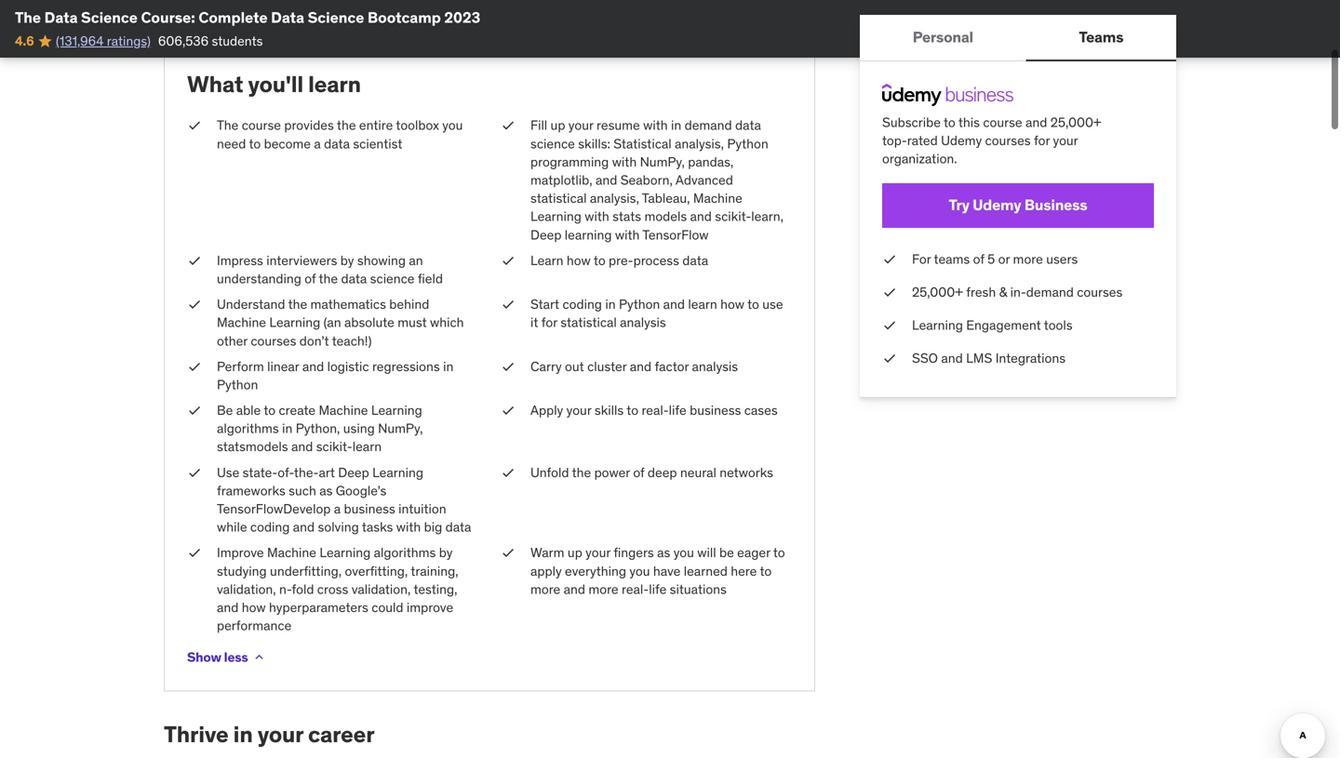 Task type: vqa. For each thing, say whether or not it's contained in the screenshot.
Productivity
no



Task type: locate. For each thing, give the bounding box(es) containing it.
2 science from the left
[[308, 8, 364, 27]]

1 vertical spatial how
[[721, 296, 745, 313]]

and left factor
[[630, 358, 652, 375]]

studying
[[217, 563, 267, 580]]

1 horizontal spatial science
[[531, 135, 575, 152]]

start coding in python and learn how to use it for statistical analysis
[[531, 296, 783, 331]]

xsmall image
[[187, 252, 202, 270], [882, 350, 897, 368], [187, 358, 202, 376], [501, 358, 516, 376], [501, 402, 516, 420], [187, 464, 202, 482], [501, 464, 516, 482], [187, 544, 202, 562]]

0 horizontal spatial by
[[340, 252, 354, 269]]

0 vertical spatial for
[[1034, 132, 1050, 149]]

you inside the course provides the entire toolbox you need to become a data scientist
[[442, 117, 463, 134]]

0 vertical spatial scikit-
[[715, 208, 751, 225]]

for inside start coding in python and learn how to use it for statistical analysis
[[541, 314, 557, 331]]

numpy, right using
[[378, 420, 423, 437]]

xsmall image left improve
[[187, 544, 202, 562]]

a inside the course provides the entire toolbox you need to become a data scientist
[[314, 135, 321, 152]]

1 horizontal spatial for
[[1034, 132, 1050, 149]]

2 horizontal spatial how
[[721, 296, 745, 313]]

0 vertical spatial life
[[669, 402, 687, 419]]

0 horizontal spatial analysis
[[620, 314, 666, 331]]

you'll
[[248, 70, 303, 98]]

0 vertical spatial of
[[973, 251, 985, 267]]

25,000+ fresh & in-demand courses
[[912, 284, 1123, 301]]

the up '4.6'
[[15, 8, 41, 27]]

your
[[569, 117, 594, 134], [1053, 132, 1078, 149], [566, 402, 591, 419], [586, 545, 611, 561], [258, 721, 303, 749]]

0 horizontal spatial numpy,
[[378, 420, 423, 437]]

as inside warm up your fingers as you will be eager to apply everything you have learned here to more and more real-life situations
[[657, 545, 670, 561]]

xsmall image for be
[[187, 402, 202, 420]]

1 horizontal spatial scikit-
[[715, 208, 751, 225]]

to inside the course provides the entire toolbox you need to become a data scientist
[[249, 135, 261, 152]]

xsmall image
[[187, 117, 202, 135], [501, 117, 516, 135], [882, 250, 897, 268], [501, 252, 516, 270], [882, 283, 897, 302], [187, 296, 202, 314], [501, 296, 516, 314], [882, 316, 897, 335], [187, 402, 202, 420], [501, 544, 516, 562], [252, 650, 267, 665]]

1 horizontal spatial by
[[439, 545, 453, 561]]

algorithms inside be able to create machine learning algorithms in python, using numpy, statsmodels and scikit-learn
[[217, 420, 279, 437]]

scikit- inside fill up your resume with in demand data science skills: statistical analysis, python programming with numpy, pandas, matplotlib, and seaborn, advanced statistical analysis, tableau, machine learning with stats models and scikit-learn, deep learning with tensorflow
[[715, 208, 751, 225]]

0 horizontal spatial course
[[242, 117, 281, 134]]

xsmall image left apply
[[501, 402, 516, 420]]

statistical up out
[[561, 314, 617, 331]]

xsmall image inside show less button
[[252, 650, 267, 665]]

learn down using
[[353, 439, 382, 455]]

xsmall image for carry
[[501, 358, 516, 376]]

such
[[289, 483, 316, 499]]

1 vertical spatial scikit-
[[316, 439, 353, 455]]

the up the need
[[217, 117, 239, 134]]

learning down solving
[[320, 545, 371, 561]]

users
[[1046, 251, 1078, 267]]

to inside start coding in python and learn how to use it for statistical analysis
[[747, 296, 759, 313]]

life
[[669, 402, 687, 419], [649, 581, 667, 598]]

0 vertical spatial deep
[[531, 226, 562, 243]]

data inside the course provides the entire toolbox you need to become a data scientist
[[324, 135, 350, 152]]

udemy right try
[[973, 196, 1022, 215]]

machine down advanced
[[693, 190, 743, 207]]

in down learn how to pre-process data
[[605, 296, 616, 313]]

show less button
[[187, 639, 267, 676]]

models
[[645, 208, 687, 225]]

in up statistical
[[671, 117, 682, 134]]

0 vertical spatial algorithms
[[217, 420, 279, 437]]

start
[[531, 296, 559, 313]]

and up performance
[[217, 599, 239, 616]]

as down art
[[319, 483, 333, 499]]

validation,
[[217, 581, 276, 598], [352, 581, 411, 598]]

1 horizontal spatial how
[[567, 252, 591, 269]]

what you'll learn
[[187, 70, 361, 98]]

tab list
[[860, 15, 1176, 61]]

your up business at the top right of page
[[1053, 132, 1078, 149]]

statistical
[[531, 190, 587, 207], [561, 314, 617, 331]]

you
[[442, 117, 463, 134], [674, 545, 694, 561], [630, 563, 650, 580]]

2 vertical spatial learn
[[353, 439, 382, 455]]

need
[[217, 135, 246, 152]]

0 vertical spatial 25,000+
[[1051, 114, 1102, 131]]

for up business at the top right of page
[[1034, 132, 1050, 149]]

tools
[[1044, 317, 1073, 334]]

fill up your resume with in demand data science skills: statistical analysis, python programming with numpy, pandas, matplotlib, and seaborn, advanced statistical analysis, tableau, machine learning with stats models and scikit-learn, deep learning with tensorflow
[[531, 117, 784, 243]]

statistical inside fill up your resume with in demand data science skills: statistical analysis, python programming with numpy, pandas, matplotlib, and seaborn, advanced statistical analysis, tableau, machine learning with stats models and scikit-learn, deep learning with tensorflow
[[531, 190, 587, 207]]

0 horizontal spatial science
[[370, 270, 415, 287]]

resume
[[597, 117, 640, 134]]

with down statistical
[[612, 154, 637, 170]]

1 vertical spatial algorithms
[[374, 545, 436, 561]]

programming
[[531, 154, 609, 170]]

demand up pandas,
[[685, 117, 732, 134]]

by up training,
[[439, 545, 453, 561]]

python down process
[[619, 296, 660, 313]]

25,000+
[[1051, 114, 1102, 131], [912, 284, 963, 301]]

learning up don't
[[269, 314, 320, 331]]

science down fill at the left
[[531, 135, 575, 152]]

science down showing at the left
[[370, 270, 415, 287]]

coding right start
[[563, 296, 602, 313]]

1 horizontal spatial analysis,
[[675, 135, 724, 152]]

to inside subscribe to this course and 25,000+ top‑rated udemy courses for your organization.
[[944, 114, 956, 131]]

xsmall image left sso
[[882, 350, 897, 368]]

0 vertical spatial you
[[442, 117, 463, 134]]

up up everything
[[568, 545, 582, 561]]

1 vertical spatial business
[[344, 501, 395, 518]]

up right fill at the left
[[551, 117, 565, 134]]

real- inside warm up your fingers as you will be eager to apply everything you have learned here to more and more real-life situations
[[622, 581, 649, 598]]

25,000+ inside subscribe to this course and 25,000+ top‑rated udemy courses for your organization.
[[1051, 114, 1102, 131]]

0 horizontal spatial scikit-
[[316, 439, 353, 455]]

1 vertical spatial python
[[619, 296, 660, 313]]

the inside understand the mathematics behind machine learning (an absolute must which other courses don't teach!)
[[288, 296, 307, 313]]

2 horizontal spatial you
[[674, 545, 694, 561]]

in right thrive
[[233, 721, 253, 749]]

with up learning
[[585, 208, 609, 225]]

teach!)
[[332, 333, 372, 349]]

0 horizontal spatial algorithms
[[217, 420, 279, 437]]

be
[[217, 402, 233, 419]]

here
[[731, 563, 757, 580]]

0 horizontal spatial python
[[217, 376, 258, 393]]

0 horizontal spatial of
[[305, 270, 316, 287]]

a
[[314, 135, 321, 152], [334, 501, 341, 518]]

xsmall image left unfold
[[501, 464, 516, 482]]

analysis, up pandas,
[[675, 135, 724, 152]]

xsmall image for learn
[[501, 252, 516, 270]]

python inside the perform linear and logistic regressions in python
[[217, 376, 258, 393]]

with inside use state-of-the-art deep learning frameworks such as google's tensorflowdevelop a business intuition while coding and solving tasks with big data
[[396, 519, 421, 536]]

business left cases
[[690, 402, 741, 419]]

by
[[340, 252, 354, 269], [439, 545, 453, 561]]

warm up your fingers as you will be eager to apply everything you have learned here to more and more real-life situations
[[531, 545, 785, 598]]

up inside warm up your fingers as you will be eager to apply everything you have learned here to more and more real-life situations
[[568, 545, 582, 561]]

2 horizontal spatial courses
[[1077, 284, 1123, 301]]

numpy, inside fill up your resume with in demand data science skills: statistical analysis, python programming with numpy, pandas, matplotlib, and seaborn, advanced statistical analysis, tableau, machine learning with stats models and scikit-learn, deep learning with tensorflow
[[640, 154, 685, 170]]

course:
[[141, 8, 195, 27]]

0 horizontal spatial courses
[[251, 333, 296, 349]]

0 vertical spatial demand
[[685, 117, 732, 134]]

and inside warm up your fingers as you will be eager to apply everything you have learned here to more and more real-life situations
[[564, 581, 585, 598]]

machine
[[693, 190, 743, 207], [217, 314, 266, 331], [319, 402, 368, 419], [267, 545, 316, 561]]

up inside fill up your resume with in demand data science skills: statistical analysis, python programming with numpy, pandas, matplotlib, and seaborn, advanced statistical analysis, tableau, machine learning with stats models and scikit-learn, deep learning with tensorflow
[[551, 117, 565, 134]]

and down don't
[[302, 358, 324, 375]]

and right this
[[1026, 114, 1047, 131]]

life down have
[[649, 581, 667, 598]]

learn
[[308, 70, 361, 98], [688, 296, 717, 313], [353, 439, 382, 455]]

scikit- down python, at bottom left
[[316, 439, 353, 455]]

udemy inside subscribe to this course and 25,000+ top‑rated udemy courses for your organization.
[[941, 132, 982, 149]]

hyperparameters
[[269, 599, 368, 616]]

25,000+ down teams
[[912, 284, 963, 301]]

machine up other
[[217, 314, 266, 331]]

statistical down matplotlib,
[[531, 190, 587, 207]]

learning up google's
[[372, 464, 423, 481]]

xsmall image for the
[[187, 117, 202, 135]]

unfold the power of deep neural networks
[[531, 464, 773, 481]]

udemy down this
[[941, 132, 982, 149]]

real- down fingers
[[622, 581, 649, 598]]

as up have
[[657, 545, 670, 561]]

the inside the course provides the entire toolbox you need to become a data scientist
[[337, 117, 356, 134]]

udemy business image
[[882, 84, 1014, 106]]

to right skills
[[627, 402, 639, 419]]

coding inside use state-of-the-art deep learning frameworks such as google's tensorflowdevelop a business intuition while coding and solving tasks with big data
[[250, 519, 290, 536]]

0 horizontal spatial as
[[319, 483, 333, 499]]

course inside subscribe to this course and 25,000+ top‑rated udemy courses for your organization.
[[983, 114, 1023, 131]]

1 horizontal spatial demand
[[1026, 284, 1074, 301]]

be able to create machine learning algorithms in python, using numpy, statsmodels and scikit-learn
[[217, 402, 423, 455]]

cluster
[[587, 358, 627, 375]]

you left will
[[674, 545, 694, 561]]

algorithms down able at the bottom of the page
[[217, 420, 279, 437]]

thrive in your career
[[164, 721, 375, 749]]

course inside the course provides the entire toolbox you need to become a data scientist
[[242, 117, 281, 134]]

validation, down studying
[[217, 581, 276, 598]]

0 vertical spatial coding
[[563, 296, 602, 313]]

the left power at left bottom
[[572, 464, 591, 481]]

sso and lms integrations
[[912, 350, 1066, 367]]

of down the interviewers
[[305, 270, 316, 287]]

organization.
[[882, 150, 957, 167]]

1 vertical spatial by
[[439, 545, 453, 561]]

more down apply
[[531, 581, 561, 598]]

learning up using
[[371, 402, 422, 419]]

to left this
[[944, 114, 956, 131]]

your inside warm up your fingers as you will be eager to apply everything you have learned here to more and more real-life situations
[[586, 545, 611, 561]]

2 validation, from the left
[[352, 581, 411, 598]]

0 vertical spatial learn
[[308, 70, 361, 98]]

1 vertical spatial deep
[[338, 464, 369, 481]]

machine up using
[[319, 402, 368, 419]]

1 horizontal spatial 25,000+
[[1051, 114, 1102, 131]]

business up "tasks"
[[344, 501, 395, 518]]

to right able at the bottom of the page
[[264, 402, 276, 419]]

the inside the course provides the entire toolbox you need to become a data scientist
[[217, 117, 239, 134]]

to right the need
[[249, 135, 261, 152]]

analysis up carry out cluster and factor analysis
[[620, 314, 666, 331]]

and down process
[[663, 296, 685, 313]]

xsmall image for perform
[[187, 358, 202, 376]]

learning up sso
[[912, 317, 963, 334]]

data up (131,964
[[44, 8, 78, 27]]

25,000+ up business at the top right of page
[[1051, 114, 1102, 131]]

subscribe to this course and 25,000+ top‑rated udemy courses for your organization.
[[882, 114, 1102, 167]]

you down fingers
[[630, 563, 650, 580]]

learning inside understand the mathematics behind machine learning (an absolute must which other courses don't teach!)
[[269, 314, 320, 331]]

0 vertical spatial science
[[531, 135, 575, 152]]

0 vertical spatial up
[[551, 117, 565, 134]]

courses
[[985, 132, 1031, 149], [1077, 284, 1123, 301], [251, 333, 296, 349]]

perform
[[217, 358, 264, 375]]

and down everything
[[564, 581, 585, 598]]

xsmall image left use
[[187, 464, 202, 482]]

in down the create
[[282, 420, 293, 437]]

0 vertical spatial how
[[567, 252, 591, 269]]

0 horizontal spatial you
[[442, 117, 463, 134]]

1 vertical spatial a
[[334, 501, 341, 518]]

how up performance
[[242, 599, 266, 616]]

and inside start coding in python and learn how to use it for statistical analysis
[[663, 296, 685, 313]]

python down perform
[[217, 376, 258, 393]]

1 data from the left
[[44, 8, 78, 27]]

0 horizontal spatial coding
[[250, 519, 290, 536]]

demand inside fill up your resume with in demand data science skills: statistical analysis, python programming with numpy, pandas, matplotlib, and seaborn, advanced statistical analysis, tableau, machine learning with stats models and scikit-learn, deep learning with tensorflow
[[685, 117, 732, 134]]

1 vertical spatial real-
[[622, 581, 649, 598]]

0 horizontal spatial up
[[551, 117, 565, 134]]

you right toolbox
[[442, 117, 463, 134]]

more right 'or'
[[1013, 251, 1043, 267]]

0 vertical spatial as
[[319, 483, 333, 499]]

course
[[983, 114, 1023, 131], [242, 117, 281, 134]]

life down factor
[[669, 402, 687, 419]]

must
[[398, 314, 427, 331]]

science up (131,964 ratings)
[[81, 8, 138, 27]]

1 horizontal spatial python
[[619, 296, 660, 313]]

1 horizontal spatial deep
[[531, 226, 562, 243]]

more down everything
[[589, 581, 619, 598]]

learning inside use state-of-the-art deep learning frameworks such as google's tensorflowdevelop a business intuition while coding and solving tasks with big data
[[372, 464, 423, 481]]

machine inside improve machine learning algorithms by studying underfitting, overfitting, training, validation, n-fold cross validation, testing, and how hyperparameters could improve performance
[[267, 545, 316, 561]]

the
[[337, 117, 356, 134], [319, 270, 338, 287], [288, 296, 307, 313], [572, 464, 591, 481]]

the-
[[294, 464, 319, 481]]

the for the course provides the entire toolbox you need to become a data scientist
[[217, 117, 239, 134]]

2 vertical spatial courses
[[251, 333, 296, 349]]

algorithms
[[217, 420, 279, 437], [374, 545, 436, 561]]

1 vertical spatial courses
[[1077, 284, 1123, 301]]

0 vertical spatial numpy,
[[640, 154, 685, 170]]

courses up the try udemy business
[[985, 132, 1031, 149]]

career
[[308, 721, 375, 749]]

of left deep
[[633, 464, 645, 481]]

2 vertical spatial of
[[633, 464, 645, 481]]

1 horizontal spatial a
[[334, 501, 341, 518]]

1 horizontal spatial of
[[633, 464, 645, 481]]

how left use
[[721, 296, 745, 313]]

learn inside be able to create machine learning algorithms in python, using numpy, statsmodels and scikit-learn
[[353, 439, 382, 455]]

personal
[[913, 27, 973, 46]]

up for warm
[[568, 545, 582, 561]]

learn inside start coding in python and learn how to use it for statistical analysis
[[688, 296, 717, 313]]

frameworks
[[217, 483, 286, 499]]

art
[[319, 464, 335, 481]]

1 vertical spatial statistical
[[561, 314, 617, 331]]

xsmall image for unfold
[[501, 464, 516, 482]]

bootcamp
[[368, 8, 441, 27]]

1 vertical spatial life
[[649, 581, 667, 598]]

0 horizontal spatial business
[[344, 501, 395, 518]]

how down learning
[[567, 252, 591, 269]]

a up solving
[[334, 501, 341, 518]]

showing
[[357, 252, 406, 269]]

1 vertical spatial demand
[[1026, 284, 1074, 301]]

python up pandas,
[[727, 135, 769, 152]]

the left entire
[[337, 117, 356, 134]]

the
[[15, 8, 41, 27], [217, 117, 239, 134]]

sso
[[912, 350, 938, 367]]

2 vertical spatial how
[[242, 599, 266, 616]]

a down provides
[[314, 135, 321, 152]]

learn up factor
[[688, 296, 717, 313]]

0 vertical spatial python
[[727, 135, 769, 152]]

0 vertical spatial by
[[340, 252, 354, 269]]

scikit- down advanced
[[715, 208, 751, 225]]

the for the data science course: complete data science bootcamp 2023
[[15, 8, 41, 27]]

1 horizontal spatial science
[[308, 8, 364, 27]]

and inside subscribe to this course and 25,000+ top‑rated udemy courses for your organization.
[[1026, 114, 1047, 131]]

1 horizontal spatial up
[[568, 545, 582, 561]]

606,536 students
[[158, 32, 263, 49]]

teams button
[[1026, 15, 1176, 60]]

apply
[[531, 402, 563, 419]]

and left solving
[[293, 519, 315, 536]]

1 horizontal spatial courses
[[985, 132, 1031, 149]]

in right regressions at the left of page
[[443, 358, 454, 375]]

1 vertical spatial of
[[305, 270, 316, 287]]

machine inside understand the mathematics behind machine learning (an absolute must which other courses don't teach!)
[[217, 314, 266, 331]]

1 vertical spatial coding
[[250, 519, 290, 536]]

0 vertical spatial business
[[690, 402, 741, 419]]

0 horizontal spatial deep
[[338, 464, 369, 481]]

1 vertical spatial learn
[[688, 296, 717, 313]]

and inside use state-of-the-art deep learning frameworks such as google's tensorflowdevelop a business intuition while coding and solving tasks with big data
[[293, 519, 315, 536]]

numpy,
[[640, 154, 685, 170], [378, 420, 423, 437]]

tab list containing personal
[[860, 15, 1176, 61]]

mathematics
[[310, 296, 386, 313]]

0 vertical spatial courses
[[985, 132, 1031, 149]]

1 horizontal spatial coding
[[563, 296, 602, 313]]

the course provides the entire toolbox you need to become a data scientist
[[217, 117, 463, 152]]

impress
[[217, 252, 263, 269]]

the up don't
[[288, 296, 307, 313]]

and inside the perform linear and logistic regressions in python
[[302, 358, 324, 375]]

your inside fill up your resume with in demand data science skills: statistical analysis, python programming with numpy, pandas, matplotlib, and seaborn, advanced statistical analysis, tableau, machine learning with stats models and scikit-learn, deep learning with tensorflow
[[569, 117, 594, 134]]

1 horizontal spatial you
[[630, 563, 650, 580]]

0 horizontal spatial the
[[15, 8, 41, 27]]

to left use
[[747, 296, 759, 313]]

analysis right factor
[[692, 358, 738, 375]]

with down 'stats'
[[615, 226, 640, 243]]

0 horizontal spatial validation,
[[217, 581, 276, 598]]

0 horizontal spatial science
[[81, 8, 138, 27]]

2 horizontal spatial more
[[1013, 251, 1043, 267]]

your up skills:
[[569, 117, 594, 134]]

1 vertical spatial udemy
[[973, 196, 1022, 215]]

1 vertical spatial science
[[370, 270, 415, 287]]

udemy
[[941, 132, 982, 149], [973, 196, 1022, 215]]

intuition
[[399, 501, 446, 518]]

deep up learn
[[531, 226, 562, 243]]

1 vertical spatial as
[[657, 545, 670, 561]]

0 horizontal spatial how
[[242, 599, 266, 616]]

training,
[[411, 563, 459, 580]]

1 vertical spatial analysis
[[692, 358, 738, 375]]

numpy, up seaborn,
[[640, 154, 685, 170]]

your up everything
[[586, 545, 611, 561]]

1 horizontal spatial the
[[217, 117, 239, 134]]

coding inside start coding in python and learn how to use it for statistical analysis
[[563, 296, 602, 313]]

scientist
[[353, 135, 402, 152]]

1 horizontal spatial data
[[271, 8, 304, 27]]

xsmall image for 25,000+
[[882, 283, 897, 302]]

course right this
[[983, 114, 1023, 131]]

1 horizontal spatial course
[[983, 114, 1023, 131]]

for inside subscribe to this course and 25,000+ top‑rated udemy courses for your organization.
[[1034, 132, 1050, 149]]

learn up provides
[[308, 70, 361, 98]]

analysis
[[620, 314, 666, 331], [692, 358, 738, 375]]

eager
[[737, 545, 770, 561]]

networks
[[720, 464, 773, 481]]



Task type: describe. For each thing, give the bounding box(es) containing it.
1 vertical spatial analysis,
[[590, 190, 639, 207]]

personal button
[[860, 15, 1026, 60]]

advanced
[[676, 172, 733, 188]]

to inside be able to create machine learning algorithms in python, using numpy, statsmodels and scikit-learn
[[264, 402, 276, 419]]

cases
[[744, 402, 778, 419]]

1 horizontal spatial life
[[669, 402, 687, 419]]

python inside start coding in python and learn how to use it for statistical analysis
[[619, 296, 660, 313]]

show
[[187, 649, 221, 666]]

other
[[217, 333, 248, 349]]

courses inside subscribe to this course and 25,000+ top‑rated udemy courses for your organization.
[[985, 132, 1031, 149]]

carry out cluster and factor analysis
[[531, 358, 738, 375]]

regressions
[[372, 358, 440, 375]]

matplotlib,
[[531, 172, 593, 188]]

using
[[343, 420, 375, 437]]

less
[[224, 649, 248, 666]]

understand
[[217, 296, 285, 313]]

try udemy business link
[[882, 183, 1154, 228]]

tensorflowdevelop
[[217, 501, 331, 518]]

data inside fill up your resume with in demand data science skills: statistical analysis, python programming with numpy, pandas, matplotlib, and seaborn, advanced statistical analysis, tableau, machine learning with stats models and scikit-learn, deep learning with tensorflow
[[735, 117, 761, 134]]

1 science from the left
[[81, 8, 138, 27]]

seaborn,
[[621, 172, 673, 188]]

0 vertical spatial analysis,
[[675, 135, 724, 152]]

xsmall image for learning
[[882, 316, 897, 335]]

this
[[959, 114, 980, 131]]

behind
[[389, 296, 429, 313]]

it
[[531, 314, 538, 331]]

engagement
[[966, 317, 1041, 334]]

0 horizontal spatial more
[[531, 581, 561, 598]]

and inside be able to create machine learning algorithms in python, using numpy, statsmodels and scikit-learn
[[291, 439, 313, 455]]

learn,
[[751, 208, 784, 225]]

xsmall image for sso
[[882, 350, 897, 368]]

create
[[279, 402, 316, 419]]

thrive
[[164, 721, 229, 749]]

(an
[[324, 314, 341, 331]]

science inside fill up your resume with in demand data science skills: statistical analysis, python programming with numpy, pandas, matplotlib, and seaborn, advanced statistical analysis, tableau, machine learning with stats models and scikit-learn, deep learning with tensorflow
[[531, 135, 575, 152]]

deep inside use state-of-the-art deep learning frameworks such as google's tensorflowdevelop a business intuition while coding and solving tasks with big data
[[338, 464, 369, 481]]

subscribe
[[882, 114, 941, 131]]

deep
[[648, 464, 677, 481]]

learn
[[531, 252, 564, 269]]

linear
[[267, 358, 299, 375]]

deep inside fill up your resume with in demand data science skills: statistical analysis, python programming with numpy, pandas, matplotlib, and seaborn, advanced statistical analysis, tableau, machine learning with stats models and scikit-learn, deep learning with tensorflow
[[531, 226, 562, 243]]

xsmall image for warm
[[501, 544, 516, 562]]

numpy, inside be able to create machine learning algorithms in python, using numpy, statsmodels and scikit-learn
[[378, 420, 423, 437]]

in inside be able to create machine learning algorithms in python, using numpy, statsmodels and scikit-learn
[[282, 420, 293, 437]]

in inside fill up your resume with in demand data science skills: statistical analysis, python programming with numpy, pandas, matplotlib, and seaborn, advanced statistical analysis, tableau, machine learning with stats models and scikit-learn, deep learning with tensorflow
[[671, 117, 682, 134]]

pandas,
[[688, 154, 734, 170]]

how inside improve machine learning algorithms by studying underfitting, overfitting, training, validation, n-fold cross validation, testing, and how hyperparameters could improve performance
[[242, 599, 266, 616]]

a inside use state-of-the-art deep learning frameworks such as google's tensorflowdevelop a business intuition while coding and solving tasks with big data
[[334, 501, 341, 518]]

unfold
[[531, 464, 569, 481]]

xsmall image for use
[[187, 464, 202, 482]]

your inside subscribe to this course and 25,000+ top‑rated udemy courses for your organization.
[[1053, 132, 1078, 149]]

learning inside fill up your resume with in demand data science skills: statistical analysis, python programming with numpy, pandas, matplotlib, and seaborn, advanced statistical analysis, tableau, machine learning with stats models and scikit-learn, deep learning with tensorflow
[[531, 208, 582, 225]]

everything
[[565, 563, 626, 580]]

and up tensorflow
[[690, 208, 712, 225]]

5
[[988, 251, 995, 267]]

xsmall image for apply
[[501, 402, 516, 420]]

statistical
[[614, 135, 672, 152]]

apply your skills to real-life business cases
[[531, 402, 778, 419]]

of-
[[278, 464, 294, 481]]

0 horizontal spatial 25,000+
[[912, 284, 963, 301]]

statistical inside start coding in python and learn how to use it for statistical analysis
[[561, 314, 617, 331]]

and right sso
[[941, 350, 963, 367]]

improve
[[217, 545, 264, 561]]

2 data from the left
[[271, 8, 304, 27]]

to right eager
[[773, 545, 785, 561]]

xsmall image for understand
[[187, 296, 202, 314]]

skills:
[[578, 135, 610, 152]]

xsmall image for fill
[[501, 117, 516, 135]]

apply
[[531, 563, 562, 580]]

become
[[264, 135, 311, 152]]

your for warm up your fingers as you will be eager to apply everything you have learned here to more and more real-life situations
[[586, 545, 611, 561]]

xsmall image for impress
[[187, 252, 202, 270]]

use state-of-the-art deep learning frameworks such as google's tensorflowdevelop a business intuition while coding and solving tasks with big data
[[217, 464, 471, 536]]

in-
[[1010, 284, 1026, 301]]

interviewers
[[266, 252, 337, 269]]

skills
[[595, 402, 624, 419]]

how inside start coding in python and learn how to use it for statistical analysis
[[721, 296, 745, 313]]

algorithms inside improve machine learning algorithms by studying underfitting, overfitting, training, validation, n-fold cross validation, testing, and how hyperparameters could improve performance
[[374, 545, 436, 561]]

understand the mathematics behind machine learning (an absolute must which other courses don't teach!)
[[217, 296, 464, 349]]

as inside use state-of-the-art deep learning frameworks such as google's tensorflowdevelop a business intuition while coding and solving tasks with big data
[[319, 483, 333, 499]]

learn how to pre-process data
[[531, 252, 708, 269]]

your for fill up your resume with in demand data science skills: statistical analysis, python programming with numpy, pandas, matplotlib, and seaborn, advanced statistical analysis, tableau, machine learning with stats models and scikit-learn, deep learning with tensorflow
[[569, 117, 594, 134]]

or
[[998, 251, 1010, 267]]

scikit- inside be able to create machine learning algorithms in python, using numpy, statsmodels and scikit-learn
[[316, 439, 353, 455]]

1 horizontal spatial analysis
[[692, 358, 738, 375]]

for teams of 5 or more users
[[912, 251, 1078, 267]]

of inside impress interviewers by showing an understanding of the data science field
[[305, 270, 316, 287]]

improve
[[407, 599, 453, 616]]

while
[[217, 519, 247, 536]]

solving
[[318, 519, 359, 536]]

business inside use state-of-the-art deep learning frameworks such as google's tensorflowdevelop a business intuition while coding and solving tasks with big data
[[344, 501, 395, 518]]

up for fill
[[551, 117, 565, 134]]

to left pre-
[[594, 252, 606, 269]]

xsmall image for improve
[[187, 544, 202, 562]]

will
[[697, 545, 716, 561]]

business
[[1025, 196, 1088, 215]]

fingers
[[614, 545, 654, 561]]

impress interviewers by showing an understanding of the data science field
[[217, 252, 443, 287]]

1 horizontal spatial more
[[589, 581, 619, 598]]

in inside the perform linear and logistic regressions in python
[[443, 358, 454, 375]]

data inside use state-of-the-art deep learning frameworks such as google's tensorflowdevelop a business intuition while coding and solving tasks with big data
[[445, 519, 471, 536]]

1 vertical spatial you
[[674, 545, 694, 561]]

ratings)
[[107, 32, 151, 49]]

2 horizontal spatial of
[[973, 251, 985, 267]]

entire
[[359, 117, 393, 134]]

in inside start coding in python and learn how to use it for statistical analysis
[[605, 296, 616, 313]]

pre-
[[609, 252, 633, 269]]

absolute
[[344, 314, 395, 331]]

google's
[[336, 483, 387, 499]]

your for thrive in your career
[[258, 721, 303, 749]]

perform linear and logistic regressions in python
[[217, 358, 454, 393]]

data inside impress interviewers by showing an understanding of the data science field
[[341, 270, 367, 287]]

the inside impress interviewers by showing an understanding of the data science field
[[319, 270, 338, 287]]

your left skills
[[566, 402, 591, 419]]

4.6
[[15, 32, 34, 49]]

1 validation, from the left
[[217, 581, 276, 598]]

analysis inside start coding in python and learn how to use it for statistical analysis
[[620, 314, 666, 331]]

understanding
[[217, 270, 301, 287]]

life inside warm up your fingers as you will be eager to apply everything you have learned here to more and more real-life situations
[[649, 581, 667, 598]]

out
[[565, 358, 584, 375]]

machine inside be able to create machine learning algorithms in python, using numpy, statsmodels and scikit-learn
[[319, 402, 368, 419]]

state-
[[243, 464, 278, 481]]

cross
[[317, 581, 348, 598]]

able
[[236, 402, 261, 419]]

learning
[[565, 226, 612, 243]]

python inside fill up your resume with in demand data science skills: statistical analysis, python programming with numpy, pandas, matplotlib, and seaborn, advanced statistical analysis, tableau, machine learning with stats models and scikit-learn, deep learning with tensorflow
[[727, 135, 769, 152]]

and down skills:
[[596, 172, 617, 188]]

fill
[[531, 117, 547, 134]]

by inside impress interviewers by showing an understanding of the data science field
[[340, 252, 354, 269]]

teams
[[1079, 27, 1124, 46]]

complete
[[199, 8, 268, 27]]

integrations
[[996, 350, 1066, 367]]

tensorflow
[[643, 226, 709, 243]]

0 vertical spatial real-
[[642, 402, 669, 419]]

by inside improve machine learning algorithms by studying underfitting, overfitting, training, validation, n-fold cross validation, testing, and how hyperparameters could improve performance
[[439, 545, 453, 561]]

courses inside understand the mathematics behind machine learning (an absolute must which other courses don't teach!)
[[251, 333, 296, 349]]

situations
[[670, 581, 727, 598]]

learning inside improve machine learning algorithms by studying underfitting, overfitting, training, validation, n-fold cross validation, testing, and how hyperparameters could improve performance
[[320, 545, 371, 561]]

2023
[[444, 8, 481, 27]]

science inside impress interviewers by showing an understanding of the data science field
[[370, 270, 415, 287]]

neural
[[680, 464, 717, 481]]

to down eager
[[760, 563, 772, 580]]

performance
[[217, 618, 292, 634]]

(131,964 ratings)
[[56, 32, 151, 49]]

improve machine learning algorithms by studying underfitting, overfitting, training, validation, n-fold cross validation, testing, and how hyperparameters could improve performance
[[217, 545, 459, 634]]

xsmall image for start
[[501, 296, 516, 314]]

power
[[594, 464, 630, 481]]

have
[[653, 563, 681, 580]]

1 horizontal spatial business
[[690, 402, 741, 419]]

xsmall image for for
[[882, 250, 897, 268]]

tableau,
[[642, 190, 690, 207]]

machine inside fill up your resume with in demand data science skills: statistical analysis, python programming with numpy, pandas, matplotlib, and seaborn, advanced statistical analysis, tableau, machine learning with stats models and scikit-learn, deep learning with tensorflow
[[693, 190, 743, 207]]

learning inside be able to create machine learning algorithms in python, using numpy, statsmodels and scikit-learn
[[371, 402, 422, 419]]

be
[[719, 545, 734, 561]]

don't
[[300, 333, 329, 349]]

the data science course: complete data science bootcamp 2023
[[15, 8, 481, 27]]

2 vertical spatial you
[[630, 563, 650, 580]]

and inside improve machine learning algorithms by studying underfitting, overfitting, training, validation, n-fold cross validation, testing, and how hyperparameters could improve performance
[[217, 599, 239, 616]]

with up statistical
[[643, 117, 668, 134]]



